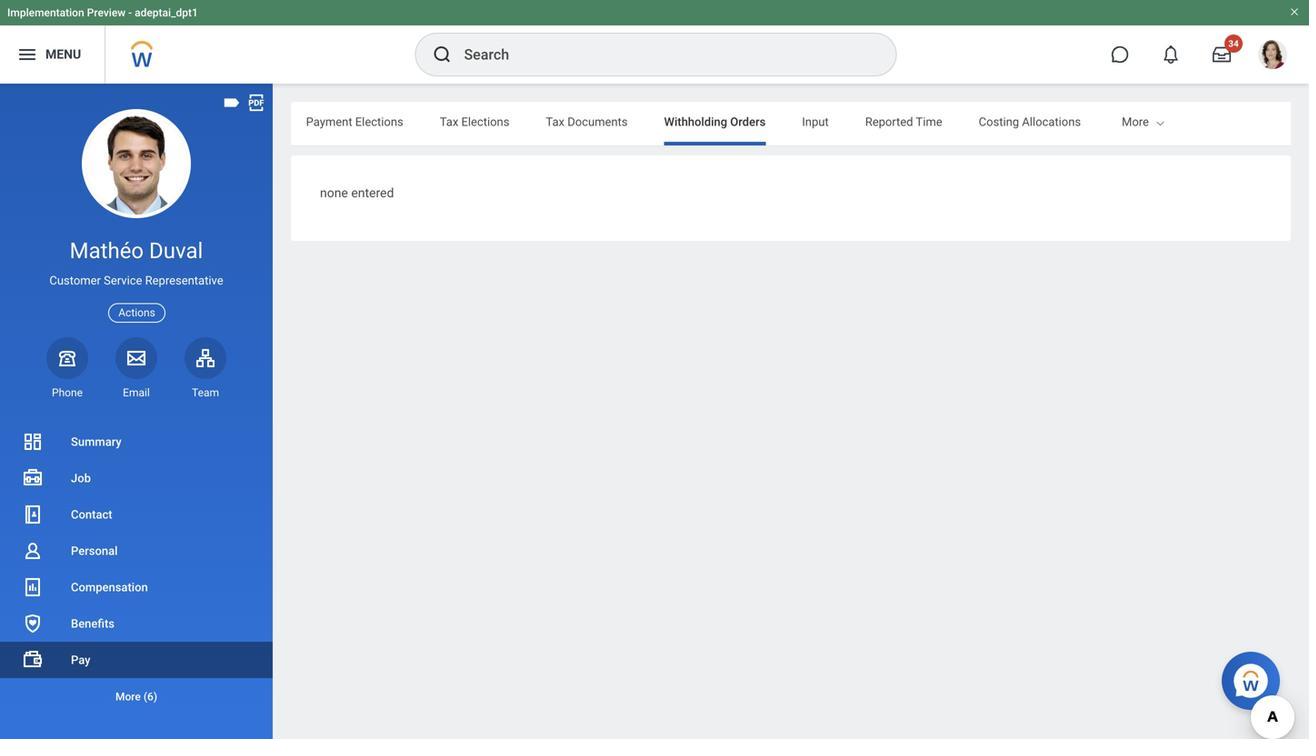 Task type: locate. For each thing, give the bounding box(es) containing it.
pay image
[[22, 649, 44, 671]]

tab list
[[0, 102, 1082, 146]]

1 horizontal spatial tax
[[546, 115, 565, 129]]

2 tax from the left
[[546, 115, 565, 129]]

tax down search image
[[440, 115, 459, 129]]

tax
[[440, 115, 459, 129], [546, 115, 565, 129]]

-
[[128, 6, 132, 19]]

justify image
[[16, 44, 38, 65]]

tax elections
[[440, 115, 510, 129]]

list
[[0, 424, 273, 715]]

more right allocations
[[1122, 115, 1150, 129]]

search image
[[432, 44, 453, 65]]

more
[[1122, 115, 1150, 129], [115, 691, 141, 704]]

more inside dropdown button
[[115, 691, 141, 704]]

mail image
[[126, 347, 147, 369]]

tab list containing payment elections
[[0, 102, 1082, 146]]

more left the (6)
[[115, 691, 141, 704]]

documents
[[568, 115, 628, 129]]

withholding
[[664, 115, 728, 129]]

menu banner
[[0, 0, 1310, 84]]

customer
[[49, 274, 101, 288]]

navigation pane region
[[0, 84, 273, 740]]

34 button
[[1202, 35, 1243, 75]]

benefits
[[71, 617, 115, 631]]

tax left documents
[[546, 115, 565, 129]]

0 horizontal spatial tax
[[440, 115, 459, 129]]

more (6) button
[[0, 686, 273, 708]]

more (6)
[[115, 691, 157, 704]]

more for more (6)
[[115, 691, 141, 704]]

withholding orders
[[664, 115, 766, 129]]

pay link
[[0, 642, 273, 679]]

1 elections from the left
[[355, 115, 404, 129]]

actions button
[[108, 303, 165, 323]]

none
[[320, 186, 348, 201]]

phone image
[[55, 347, 80, 369]]

orders
[[731, 115, 766, 129]]

Search Workday  search field
[[464, 35, 859, 75]]

view team image
[[195, 347, 216, 369]]

elections
[[355, 115, 404, 129], [462, 115, 510, 129]]

reported
[[866, 115, 914, 129]]

representative
[[145, 274, 223, 288]]

compensation link
[[0, 569, 273, 606]]

1 horizontal spatial elections
[[462, 115, 510, 129]]

personal image
[[22, 540, 44, 562]]

contact link
[[0, 497, 273, 533]]

summary
[[71, 435, 122, 449]]

allocations
[[1023, 115, 1082, 129]]

0 vertical spatial more
[[1122, 115, 1150, 129]]

actions
[[118, 307, 155, 319]]

34
[[1229, 38, 1240, 49]]

1 horizontal spatial more
[[1122, 115, 1150, 129]]

phone mathéo duval element
[[46, 386, 88, 400]]

email button
[[116, 337, 157, 400]]

tag image
[[222, 93, 242, 113]]

team link
[[185, 337, 226, 400]]

2 elections from the left
[[462, 115, 510, 129]]

1 tax from the left
[[440, 115, 459, 129]]

0 horizontal spatial elections
[[355, 115, 404, 129]]

tax documents
[[546, 115, 628, 129]]

adeptai_dpt1
[[135, 6, 198, 19]]

0 horizontal spatial more
[[115, 691, 141, 704]]

1 vertical spatial more
[[115, 691, 141, 704]]

duval
[[149, 238, 203, 264]]

(6)
[[144, 691, 157, 704]]

preview
[[87, 6, 126, 19]]



Task type: describe. For each thing, give the bounding box(es) containing it.
benefits image
[[22, 613, 44, 635]]

phone button
[[46, 337, 88, 400]]

summary link
[[0, 424, 273, 460]]

menu button
[[0, 25, 105, 84]]

tax for tax elections
[[440, 115, 459, 129]]

more (6) button
[[0, 679, 273, 715]]

input
[[803, 115, 829, 129]]

compensation image
[[22, 577, 44, 599]]

close environment banner image
[[1290, 6, 1301, 17]]

reported time
[[866, 115, 943, 129]]

elections for payment elections
[[355, 115, 404, 129]]

none entered
[[320, 186, 394, 201]]

job link
[[0, 460, 273, 497]]

customer service representative
[[49, 274, 223, 288]]

team
[[192, 386, 219, 399]]

mathéo
[[70, 238, 144, 264]]

benefits link
[[0, 606, 273, 642]]

payment
[[306, 115, 353, 129]]

email
[[123, 386, 150, 399]]

mathéo duval
[[70, 238, 203, 264]]

more for more
[[1122, 115, 1150, 129]]

personal
[[71, 544, 118, 558]]

contact image
[[22, 504, 44, 526]]

service
[[104, 274, 142, 288]]

list containing summary
[[0, 424, 273, 715]]

phone
[[52, 386, 83, 399]]

implementation
[[7, 6, 84, 19]]

elections for tax elections
[[462, 115, 510, 129]]

pay
[[71, 654, 91, 667]]

inbox large image
[[1213, 45, 1232, 64]]

view printable version (pdf) image
[[247, 93, 267, 113]]

job image
[[22, 468, 44, 489]]

compensation
[[71, 581, 148, 594]]

costing allocations
[[979, 115, 1082, 129]]

contact
[[71, 508, 112, 522]]

notifications large image
[[1162, 45, 1181, 64]]

job
[[71, 472, 91, 485]]

implementation preview -   adeptai_dpt1
[[7, 6, 198, 19]]

entered
[[351, 186, 394, 201]]

costing
[[979, 115, 1020, 129]]

personal link
[[0, 533, 273, 569]]

email mathéo duval element
[[116, 386, 157, 400]]

profile logan mcneil image
[[1259, 40, 1288, 73]]

time
[[916, 115, 943, 129]]

payment elections
[[306, 115, 404, 129]]

tax for tax documents
[[546, 115, 565, 129]]

menu
[[45, 47, 81, 62]]

summary image
[[22, 431, 44, 453]]

team mathéo duval element
[[185, 386, 226, 400]]



Task type: vqa. For each thing, say whether or not it's contained in the screenshot.
Career Preferences's ITEMS SELECTED list box
no



